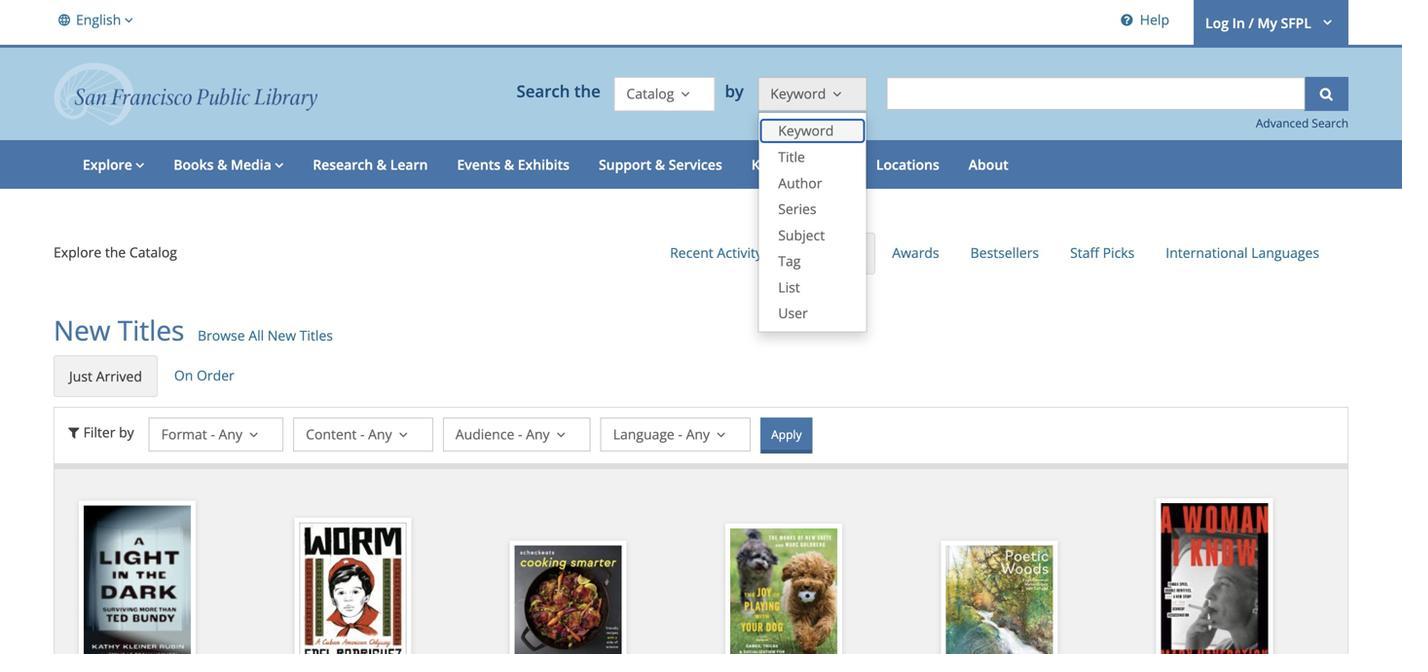 Task type: vqa. For each thing, say whether or not it's contained in the screenshot.
Traditional Ecological Knowledge image
no



Task type: locate. For each thing, give the bounding box(es) containing it.
any right language
[[686, 425, 710, 443]]

arrow image up san francisco public library 'image'
[[121, 10, 133, 30]]

list link
[[759, 275, 866, 301]]

services
[[669, 155, 722, 174]]

3 & from the left
[[504, 155, 514, 174]]

san francisco public library image
[[54, 62, 317, 126]]

1 vertical spatial catalog
[[129, 243, 177, 262]]

1 vertical spatial new titles
[[54, 312, 184, 349]]

0 horizontal spatial arrow image
[[121, 10, 133, 30]]

0 vertical spatial search
[[517, 80, 570, 102]]

None search field
[[886, 77, 1305, 110]]

1 horizontal spatial by
[[725, 80, 748, 102]]

& right events
[[504, 155, 514, 174]]

any right content
[[368, 425, 392, 443]]

0 vertical spatial by
[[725, 80, 748, 102]]

keyword up title link
[[778, 121, 834, 140]]

-
[[211, 425, 215, 443], [360, 425, 365, 443], [518, 425, 522, 443], [678, 425, 682, 443]]

the
[[574, 80, 600, 102], [105, 243, 126, 262]]

catalog down arrow image
[[129, 243, 177, 262]]

any inside content - any dropdown button
[[368, 425, 392, 443]]

2 horizontal spatial arrow image
[[1315, 12, 1337, 31]]

- for content
[[360, 425, 365, 443]]

1 horizontal spatial search
[[1312, 115, 1348, 131]]

arrow image
[[121, 10, 133, 30], [1315, 12, 1337, 31], [271, 155, 284, 174]]

any for audience - any
[[526, 425, 550, 443]]

any inside audience - any dropdown button
[[526, 425, 550, 443]]

1 - from the left
[[211, 425, 215, 443]]

- right language
[[678, 425, 682, 443]]

3 - from the left
[[518, 425, 522, 443]]

new right all
[[268, 326, 296, 345]]

keyword inside dropdown button
[[770, 84, 826, 103]]

arrow image inside log in / my sfpl link
[[1315, 12, 1337, 31]]

& inside books & media link
[[217, 155, 227, 174]]

1 any from the left
[[219, 425, 242, 443]]

- for audience
[[518, 425, 522, 443]]

0 vertical spatial explore
[[83, 155, 132, 174]]

explore down explore link
[[54, 243, 101, 262]]

bestsellers
[[970, 244, 1039, 262]]

2 - from the left
[[360, 425, 365, 443]]

titles right all
[[300, 326, 333, 345]]

catalog inside dropdown button
[[626, 84, 674, 103]]

arrow image for books & media
[[271, 155, 284, 174]]

support & services
[[599, 155, 722, 174]]

browse all new titles
[[198, 326, 333, 345]]

browse all new titles link
[[198, 326, 333, 346]]

1 vertical spatial the
[[105, 243, 126, 262]]

0 vertical spatial catalog
[[626, 84, 674, 103]]

&
[[217, 155, 227, 174], [377, 155, 387, 174], [504, 155, 514, 174], [655, 155, 665, 174]]

any right audience
[[526, 425, 550, 443]]

& right support at the left top of page
[[655, 155, 665, 174]]

catalog button
[[614, 77, 715, 111]]

any for format - any
[[219, 425, 242, 443]]

new up just
[[54, 312, 111, 349]]

research & learn
[[313, 155, 428, 174]]

user link
[[759, 301, 866, 327]]

new down subject
[[795, 244, 823, 263]]

4 & from the left
[[655, 155, 665, 174]]

1 vertical spatial explore
[[54, 243, 101, 262]]

log
[[1205, 13, 1229, 32]]

audience
[[455, 425, 514, 443]]

arrow image for log in / my sfpl
[[1315, 12, 1337, 31]]

& for research
[[377, 155, 387, 174]]

recent
[[670, 244, 713, 262]]

explore the catalog
[[54, 243, 177, 262]]

catalog up support & services
[[626, 84, 674, 103]]

& left the learn
[[377, 155, 387, 174]]

staff picks link
[[1056, 233, 1149, 273]]

arrow image inside english link
[[121, 10, 133, 30]]

new titles down subject
[[795, 244, 860, 263]]

new titles
[[795, 244, 860, 263], [54, 312, 184, 349]]

the left catalog dropdown button at the top of the page
[[574, 80, 600, 102]]

3 any from the left
[[526, 425, 550, 443]]

catalog
[[626, 84, 674, 103], [129, 243, 177, 262]]

/
[[1249, 13, 1254, 32]]

- right audience
[[518, 425, 522, 443]]

1 vertical spatial keyword
[[778, 121, 834, 140]]

awards link
[[877, 233, 954, 273]]

arrow image right the sfpl on the right top of the page
[[1315, 12, 1337, 31]]

4 any from the left
[[686, 425, 710, 443]]

any inside language - any dropdown button
[[686, 425, 710, 443]]

2 any from the left
[[368, 425, 392, 443]]

kids
[[751, 155, 779, 174]]

poetic woods image
[[946, 546, 1053, 654]]

any for content - any
[[368, 425, 392, 443]]

- inside 'dropdown button'
[[211, 425, 215, 443]]

explore left books
[[83, 155, 132, 174]]

- right content
[[360, 425, 365, 443]]

& right books
[[217, 155, 227, 174]]

explore
[[83, 155, 132, 174], [54, 243, 101, 262]]

about
[[969, 155, 1008, 174]]

any inside 'format - any' 'dropdown button'
[[219, 425, 242, 443]]

1 & from the left
[[217, 155, 227, 174]]

by
[[725, 80, 748, 102], [119, 423, 134, 441]]

any
[[219, 425, 242, 443], [368, 425, 392, 443], [526, 425, 550, 443], [686, 425, 710, 443]]

search down search icon
[[1312, 115, 1348, 131]]

arrow image inside books & media link
[[271, 155, 284, 174]]

series
[[778, 200, 816, 218]]

the down explore link
[[105, 243, 126, 262]]

bestsellers link
[[956, 233, 1054, 273]]

2 & from the left
[[377, 155, 387, 174]]

0 horizontal spatial the
[[105, 243, 126, 262]]

any right format
[[219, 425, 242, 443]]

search up the exhibits
[[517, 80, 570, 102]]

just arrived
[[69, 367, 142, 385]]

1 horizontal spatial the
[[574, 80, 600, 102]]

1 horizontal spatial new titles
[[795, 244, 860, 263]]

international languages
[[1166, 244, 1319, 262]]

the joy of playing with your dog image
[[730, 529, 837, 654]]

new
[[795, 244, 823, 263], [54, 312, 111, 349], [268, 326, 296, 345]]

0 vertical spatial keyword
[[770, 84, 826, 103]]

- right format
[[211, 425, 215, 443]]

- inside dropdown button
[[678, 425, 682, 443]]

& inside events & exhibits link
[[504, 155, 514, 174]]

activity
[[717, 244, 762, 262]]

& inside support & services link
[[655, 155, 665, 174]]

explore for explore
[[83, 155, 132, 174]]

& inside research & learn link
[[377, 155, 387, 174]]

0 horizontal spatial search
[[517, 80, 570, 102]]

keyword
[[770, 84, 826, 103], [778, 121, 834, 140]]

books & media link
[[159, 140, 298, 189]]

0 horizontal spatial new titles
[[54, 312, 184, 349]]

author link
[[759, 170, 866, 196]]

0 vertical spatial the
[[574, 80, 600, 102]]

help circled image
[[1117, 10, 1136, 29]]

titles up on
[[118, 312, 184, 349]]

search
[[517, 80, 570, 102], [1312, 115, 1348, 131]]

by right catalog dropdown button at the top of the page
[[725, 80, 748, 102]]

advanced search
[[1256, 115, 1348, 131]]

new titles up arrived
[[54, 312, 184, 349]]

just arrived link
[[54, 355, 158, 397]]

0 horizontal spatial by
[[119, 423, 134, 441]]

arrow image
[[132, 155, 144, 174]]

- for format
[[211, 425, 215, 443]]

advanced search link
[[1256, 115, 1348, 131]]

staff picks
[[1070, 244, 1135, 262]]

1 horizontal spatial arrow image
[[271, 155, 284, 174]]

worm image
[[299, 523, 406, 654]]

keyword button
[[758, 77, 867, 111]]

titles up list link
[[827, 244, 860, 263]]

format - any
[[161, 425, 242, 443]]

keyword up keyword 'link'
[[770, 84, 826, 103]]

arrow image left research at top
[[271, 155, 284, 174]]

1 horizontal spatial catalog
[[626, 84, 674, 103]]

titles
[[827, 244, 860, 263], [118, 312, 184, 349], [300, 326, 333, 345]]

by right 'filter'
[[119, 423, 134, 441]]

books & media
[[174, 155, 271, 174]]

4 - from the left
[[678, 425, 682, 443]]

0 horizontal spatial titles
[[118, 312, 184, 349]]

language
[[613, 425, 675, 443]]

events & exhibits link
[[442, 140, 584, 189]]



Task type: describe. For each thing, give the bounding box(es) containing it.
on
[[174, 366, 193, 384]]

2 horizontal spatial new
[[795, 244, 823, 263]]

content - any button
[[293, 418, 433, 452]]

a light in the dark image
[[84, 506, 191, 654]]

content
[[306, 425, 357, 443]]

international languages link
[[1151, 233, 1334, 273]]

arrived
[[96, 367, 142, 385]]

& for events
[[504, 155, 514, 174]]

1 vertical spatial search
[[1312, 115, 1348, 131]]

help link
[[1112, 0, 1174, 45]]

format - any button
[[149, 418, 283, 452]]

log in / my sfpl
[[1205, 13, 1311, 32]]

title link
[[759, 144, 866, 170]]

media
[[231, 155, 271, 174]]

international
[[1166, 244, 1248, 262]]

events
[[457, 155, 501, 174]]

keyword for keyword
[[770, 84, 826, 103]]

log in / my sfpl link
[[1194, 0, 1348, 45]]

2 horizontal spatial titles
[[827, 244, 860, 263]]

keyword title author series subject tag list user
[[778, 121, 834, 322]]

subject
[[778, 226, 825, 244]]

format
[[161, 425, 207, 443]]

on order link
[[160, 355, 249, 395]]

keyword for keyword title author series subject tag list user
[[778, 121, 834, 140]]

support & services link
[[584, 140, 737, 189]]

advanced
[[1256, 115, 1309, 131]]

audience - any
[[455, 425, 550, 443]]

a woman i know image
[[1161, 503, 1268, 654]]

1 horizontal spatial titles
[[300, 326, 333, 345]]

0 vertical spatial new titles
[[795, 244, 860, 263]]

in
[[1232, 13, 1245, 32]]

new titles link
[[779, 233, 876, 275]]

english
[[76, 10, 121, 29]]

order
[[197, 366, 234, 384]]

languages
[[1251, 244, 1319, 262]]

tag
[[778, 252, 801, 270]]

language - any
[[613, 425, 710, 443]]

search the
[[517, 80, 600, 102]]

staff
[[1070, 244, 1099, 262]]

series link
[[759, 196, 866, 222]]

all
[[248, 326, 264, 345]]

1 vertical spatial by
[[119, 423, 134, 441]]

list
[[778, 278, 800, 296]]

apply
[[771, 426, 802, 442]]

audience - any button
[[443, 418, 591, 452]]

cooking smarter image
[[515, 546, 622, 654]]

filter by
[[83, 423, 134, 441]]

0 horizontal spatial new
[[54, 312, 111, 349]]

0 horizontal spatial catalog
[[129, 243, 177, 262]]

exhibits
[[518, 155, 570, 174]]

explore link
[[68, 140, 159, 189]]

about link
[[954, 140, 1023, 189]]

support
[[599, 155, 651, 174]]

sfpl
[[1281, 13, 1311, 32]]

content - any
[[306, 425, 392, 443]]

english link
[[54, 0, 138, 40]]

filter
[[83, 423, 115, 441]]

just
[[69, 367, 93, 385]]

explore for explore the catalog
[[54, 243, 101, 262]]

learn
[[390, 155, 428, 174]]

awards
[[892, 244, 939, 262]]

subject link
[[759, 222, 866, 248]]

language - any button
[[600, 418, 751, 452]]

research & learn link
[[298, 140, 442, 189]]

keyword link
[[759, 118, 866, 144]]

search image
[[1317, 84, 1336, 103]]

research
[[313, 155, 373, 174]]

the for explore
[[105, 243, 126, 262]]

user
[[778, 304, 808, 322]]

tag link
[[759, 248, 866, 275]]

recent activity
[[670, 244, 762, 262]]

the for search
[[574, 80, 600, 102]]

my
[[1257, 13, 1277, 32]]

1 horizontal spatial new
[[268, 326, 296, 345]]

apply button
[[761, 418, 812, 454]]

books
[[174, 155, 214, 174]]

help
[[1140, 10, 1169, 29]]

browse
[[198, 326, 245, 345]]

& for support
[[655, 155, 665, 174]]

locations
[[876, 155, 939, 174]]

on order
[[174, 366, 234, 384]]

filter image
[[64, 423, 83, 441]]

recent activity link
[[655, 233, 777, 273]]

locations link
[[862, 140, 954, 189]]

author
[[778, 174, 822, 192]]

events & exhibits
[[457, 155, 570, 174]]

picks
[[1103, 244, 1135, 262]]

any for language - any
[[686, 425, 710, 443]]

- for language
[[678, 425, 682, 443]]

kids link
[[737, 140, 794, 189]]

title
[[778, 148, 805, 166]]

& for books
[[217, 155, 227, 174]]



